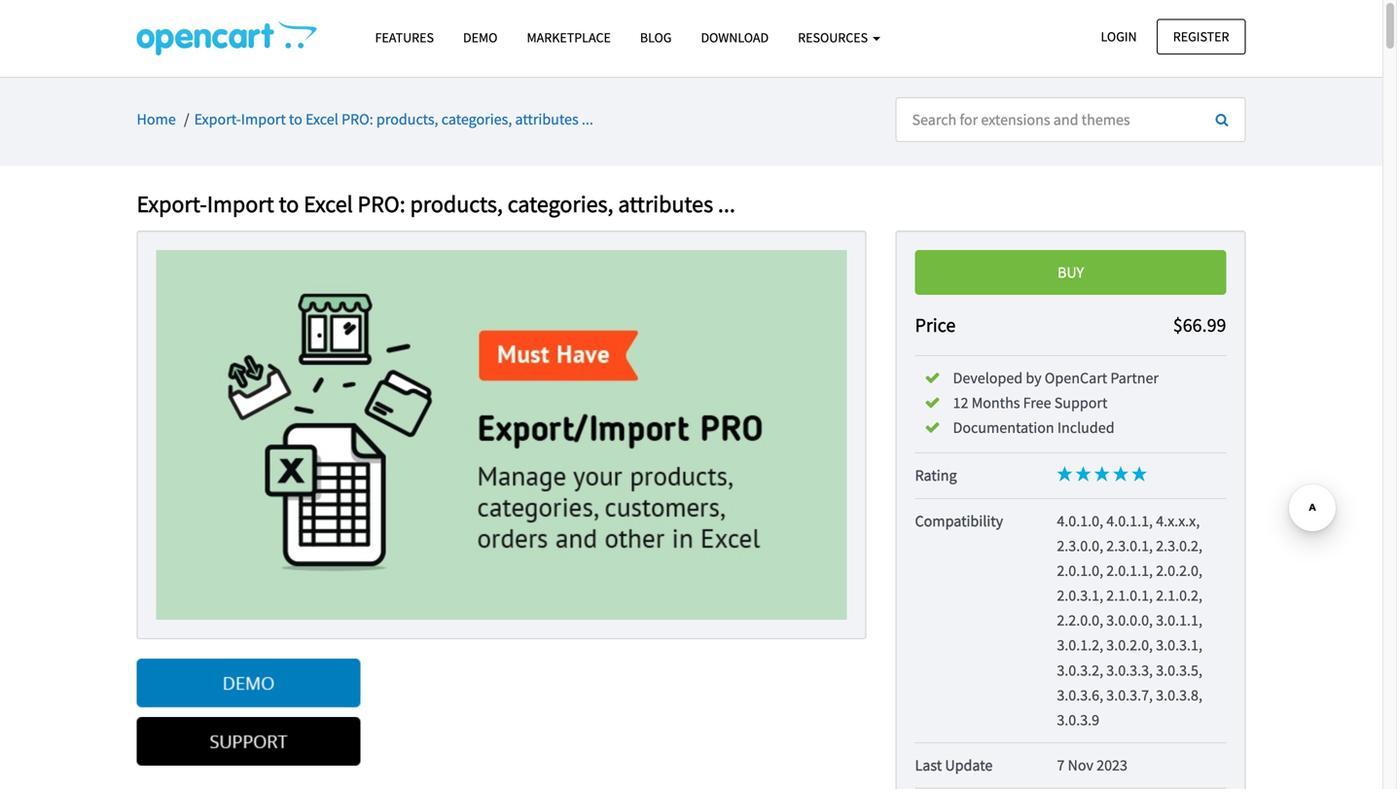 Task type: locate. For each thing, give the bounding box(es) containing it.
1 horizontal spatial star light image
[[1113, 466, 1129, 482]]

pro: down export-import to excel pro: products, categories, attributes ... "link"
[[358, 189, 405, 219]]

to
[[289, 109, 302, 129], [279, 189, 299, 219]]

buy
[[1058, 263, 1084, 282]]

7 nov 2023
[[1057, 756, 1128, 775]]

2 horizontal spatial star light image
[[1132, 466, 1147, 482]]

0 vertical spatial import
[[241, 109, 286, 129]]

3.0.3.5,
[[1156, 660, 1203, 680]]

export-import to excel pro: products, categories, attributes ... down export-import to excel pro: products, categories, attributes ... "link"
[[137, 189, 735, 219]]

0 horizontal spatial star light image
[[1076, 466, 1091, 482]]

export-import to excel pro: products, categories, attributes ... down features link
[[194, 109, 593, 129]]

3.0.3.9
[[1057, 710, 1100, 730]]

1 horizontal spatial attributes
[[618, 189, 713, 219]]

buy button
[[915, 250, 1226, 295]]

...
[[582, 109, 593, 129], [718, 189, 735, 219]]

3.0.3.6,
[[1057, 685, 1103, 705]]

demo link
[[449, 20, 512, 55]]

0 vertical spatial ...
[[582, 109, 593, 129]]

2.1.0.1,
[[1107, 586, 1153, 605]]

star light image
[[1076, 466, 1091, 482], [1113, 466, 1129, 482], [1132, 466, 1147, 482]]

0 horizontal spatial attributes
[[515, 109, 579, 129]]

0 vertical spatial categories,
[[441, 109, 512, 129]]

3.0.2.0,
[[1107, 636, 1153, 655]]

features
[[375, 29, 434, 46]]

1 horizontal spatial star light image
[[1094, 466, 1110, 482]]

0 horizontal spatial star light image
[[1057, 466, 1073, 482]]

excel
[[306, 109, 338, 129], [304, 189, 353, 219]]

7
[[1057, 756, 1065, 775]]

Search for extensions and themes text field
[[896, 97, 1200, 142]]

login link
[[1084, 19, 1154, 54]]

developed
[[953, 368, 1023, 388]]

$66.99
[[1173, 313, 1226, 337]]

pro:
[[341, 109, 373, 129], [358, 189, 405, 219]]

home link
[[137, 109, 176, 129]]

opencart
[[1045, 368, 1107, 388]]

export- down home
[[137, 189, 207, 219]]

1 vertical spatial pro:
[[358, 189, 405, 219]]

partner
[[1111, 368, 1159, 388]]

3 star light image from the left
[[1132, 466, 1147, 482]]

features link
[[360, 20, 449, 55]]

2.3.0.2,
[[1156, 536, 1203, 555]]

price
[[915, 313, 956, 337]]

rating
[[915, 466, 957, 485]]

export-
[[194, 109, 241, 129], [137, 189, 207, 219]]

support
[[1054, 393, 1108, 413]]

star light image down included on the bottom right
[[1094, 466, 1110, 482]]

export- right the home "link" on the left
[[194, 109, 241, 129]]

2.3.0.1,
[[1107, 536, 1153, 555]]

pro: down features link
[[341, 109, 373, 129]]

2.0.3.1,
[[1057, 586, 1103, 605]]

attributes
[[515, 109, 579, 129], [618, 189, 713, 219]]

2.3.0.0,
[[1057, 536, 1103, 555]]

3.0.1.2,
[[1057, 636, 1103, 655]]

free
[[1023, 393, 1051, 413]]

3.0.3.7,
[[1107, 685, 1153, 705]]

1 vertical spatial excel
[[304, 189, 353, 219]]

1 vertical spatial import
[[207, 189, 274, 219]]

marketplace
[[527, 29, 611, 46]]

3.0.1.1,
[[1156, 611, 1203, 630]]

by
[[1026, 368, 1042, 388]]

export-import to excel pro: products, categories, attributes ... image
[[156, 250, 847, 620]]

1 horizontal spatial ...
[[718, 189, 735, 219]]

1 vertical spatial to
[[279, 189, 299, 219]]

2.0.2.0,
[[1156, 561, 1203, 580]]

export-import to excel pro: products, categories, attributes ...
[[194, 109, 593, 129], [137, 189, 735, 219]]

categories,
[[441, 109, 512, 129], [508, 189, 614, 219]]

star light image
[[1057, 466, 1073, 482], [1094, 466, 1110, 482]]

0 vertical spatial attributes
[[515, 109, 579, 129]]

import
[[241, 109, 286, 129], [207, 189, 274, 219]]

2.2.0.0,
[[1057, 611, 1103, 630]]

opencart - export-import to excel pro: products, categories, attributes ... image
[[137, 20, 317, 55]]

download link
[[686, 20, 783, 55]]

star light image up 4.0.1.0, at the right of page
[[1057, 466, 1073, 482]]

products,
[[376, 109, 438, 129], [410, 189, 503, 219]]



Task type: vqa. For each thing, say whether or not it's contained in the screenshot.


Task type: describe. For each thing, give the bounding box(es) containing it.
nov
[[1068, 756, 1094, 775]]

months
[[972, 393, 1020, 413]]

register link
[[1157, 19, 1246, 54]]

1 star light image from the left
[[1076, 466, 1091, 482]]

documentation
[[953, 418, 1054, 437]]

0 vertical spatial pro:
[[341, 109, 373, 129]]

4.0.1.0, 4.0.1.1, 4.x.x.x, 2.3.0.0, 2.3.0.1, 2.3.0.2, 2.0.1.0, 2.0.1.1, 2.0.2.0, 2.0.3.1, 2.1.0.1, 2.1.0.2, 2.2.0.0, 3.0.0.0, 3.0.1.1, 3.0.1.2, 3.0.2.0, 3.0.3.1, 3.0.3.2, 3.0.3.3, 3.0.3.5, 3.0.3.6, 3.0.3.7, 3.0.3.8, 3.0.3.9
[[1057, 511, 1203, 730]]

last
[[915, 756, 942, 775]]

1 star light image from the left
[[1057, 466, 1073, 482]]

2 star light image from the left
[[1113, 466, 1129, 482]]

download
[[701, 29, 769, 46]]

search image
[[1216, 113, 1228, 126]]

4.0.1.1,
[[1107, 511, 1153, 531]]

included
[[1057, 418, 1115, 437]]

0 horizontal spatial ...
[[582, 109, 593, 129]]

12
[[953, 393, 969, 413]]

0 vertical spatial to
[[289, 109, 302, 129]]

0 vertical spatial excel
[[306, 109, 338, 129]]

developed by opencart partner 12 months free support documentation included
[[953, 368, 1159, 437]]

0 vertical spatial export-import to excel pro: products, categories, attributes ...
[[194, 109, 593, 129]]

2.0.1.1,
[[1107, 561, 1153, 580]]

1 vertical spatial products,
[[410, 189, 503, 219]]

1 vertical spatial ...
[[718, 189, 735, 219]]

last update
[[915, 756, 993, 775]]

3.0.0.0,
[[1107, 611, 1153, 630]]

update
[[945, 756, 993, 775]]

home
[[137, 109, 176, 129]]

register
[[1173, 28, 1229, 45]]

1 vertical spatial categories,
[[508, 189, 614, 219]]

4.x.x.x,
[[1156, 511, 1200, 531]]

marketplace link
[[512, 20, 625, 55]]

3.0.3.2,
[[1057, 660, 1103, 680]]

0 vertical spatial products,
[[376, 109, 438, 129]]

2.0.1.0,
[[1057, 561, 1103, 580]]

4.0.1.0,
[[1057, 511, 1103, 531]]

0 vertical spatial export-
[[194, 109, 241, 129]]

1 vertical spatial export-
[[137, 189, 207, 219]]

2 star light image from the left
[[1094, 466, 1110, 482]]

1 vertical spatial export-import to excel pro: products, categories, attributes ...
[[137, 189, 735, 219]]

3.0.3.1,
[[1156, 636, 1203, 655]]

2023
[[1097, 756, 1128, 775]]

3.0.3.8,
[[1156, 685, 1203, 705]]

demo
[[463, 29, 498, 46]]

1 vertical spatial attributes
[[618, 189, 713, 219]]

blog
[[640, 29, 672, 46]]

compatibility
[[915, 511, 1003, 531]]

resources link
[[783, 20, 895, 55]]

export-import to excel pro: products, categories, attributes ... link
[[194, 109, 593, 129]]

3.0.3.3,
[[1107, 660, 1153, 680]]

blog link
[[625, 20, 686, 55]]

2.1.0.2,
[[1156, 586, 1203, 605]]

resources
[[798, 29, 871, 46]]

login
[[1101, 28, 1137, 45]]



